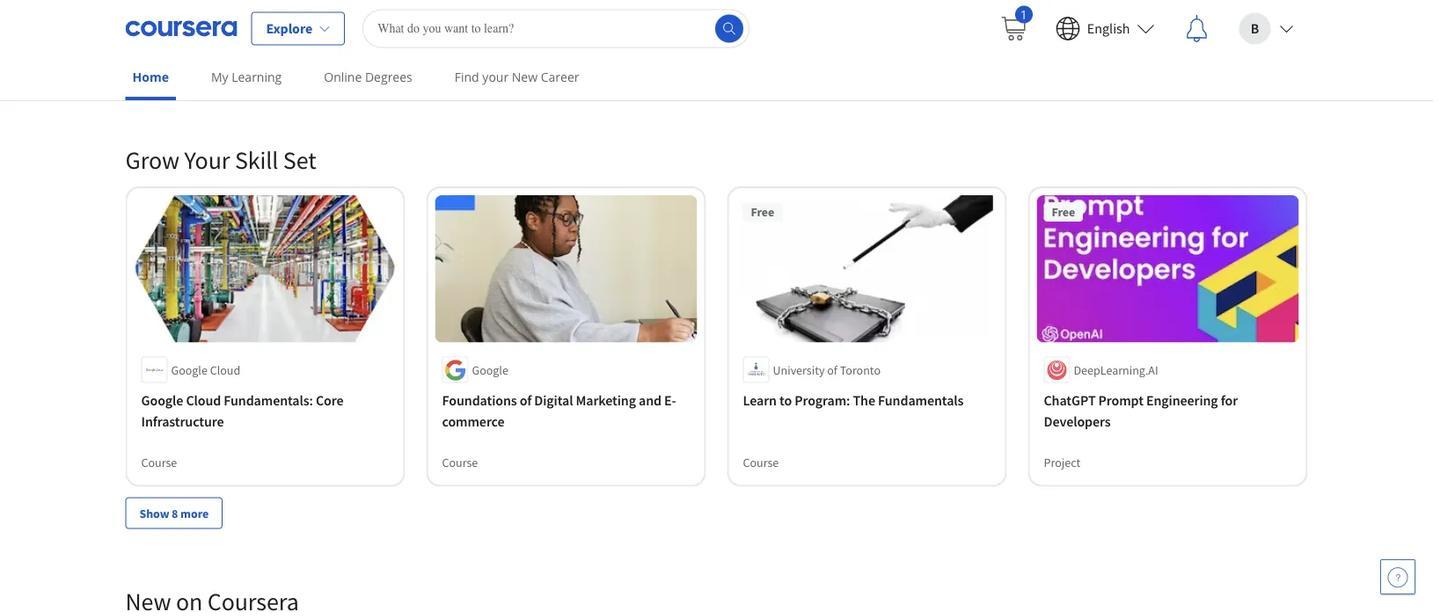 Task type: locate. For each thing, give the bounding box(es) containing it.
1 horizontal spatial professional
[[743, 13, 807, 29]]

1 horizontal spatial professional certificate
[[743, 13, 862, 29]]

free for learn
[[751, 204, 775, 220]]

1 vertical spatial of
[[520, 392, 532, 410]]

of
[[828, 362, 838, 378], [520, 392, 532, 410]]

grow
[[125, 145, 180, 176]]

1 vertical spatial show
[[140, 506, 169, 522]]

0 vertical spatial show
[[140, 64, 169, 80]]

toronto
[[840, 362, 881, 378]]

new
[[512, 69, 538, 85]]

cloud
[[210, 362, 241, 378], [186, 392, 221, 410]]

course down infrastructure at left
[[141, 455, 177, 471]]

1 horizontal spatial certificate
[[809, 13, 862, 29]]

free for chatgpt
[[1052, 204, 1076, 220]]

home
[[132, 69, 169, 85]]

of left toronto
[[828, 362, 838, 378]]

google inside google cloud fundamentals: core infrastructure
[[141, 392, 183, 410]]

more right 6
[[181, 64, 209, 80]]

university of toronto
[[773, 362, 881, 378]]

course
[[442, 13, 478, 29], [141, 455, 177, 471], [442, 455, 478, 471], [743, 455, 779, 471]]

shopping cart: 1 item element
[[1000, 6, 1033, 43]]

show 8 more
[[140, 506, 209, 522]]

developers
[[1044, 413, 1111, 431]]

1 vertical spatial cloud
[[186, 392, 221, 410]]

3 professional from the left
[[1044, 13, 1108, 29]]

google for google cloud fundamentals: core infrastructure
[[141, 392, 183, 410]]

of inside foundations of digital marketing and e- commerce
[[520, 392, 532, 410]]

more right 8
[[181, 506, 209, 522]]

2 professional from the left
[[743, 13, 807, 29]]

google cloud fundamentals: core infrastructure
[[141, 392, 344, 431]]

6
[[172, 64, 178, 80]]

chatgpt
[[1044, 392, 1096, 410]]

2 professional certificate from the left
[[743, 13, 862, 29]]

google cloud
[[171, 362, 241, 378]]

1
[[1021, 6, 1028, 22]]

1 professional certificate from the left
[[141, 13, 260, 29]]

online degrees
[[324, 69, 413, 85]]

of for foundations
[[520, 392, 532, 410]]

english
[[1088, 20, 1131, 37]]

0 horizontal spatial of
[[520, 392, 532, 410]]

What do you want to learn? text field
[[363, 9, 750, 48]]

1 vertical spatial more
[[181, 506, 209, 522]]

home link
[[125, 57, 176, 100]]

0 horizontal spatial professional certificate
[[141, 13, 260, 29]]

course for learn to program: the fundamentals
[[743, 455, 779, 471]]

learn to program: the fundamentals link
[[743, 390, 992, 412]]

0 vertical spatial cloud
[[210, 362, 241, 378]]

chatgpt prompt engineering for developers
[[1044, 392, 1239, 431]]

career
[[541, 69, 580, 85]]

0 vertical spatial more
[[181, 64, 209, 80]]

foundations
[[442, 392, 517, 410]]

3 certificate from the left
[[1110, 13, 1163, 29]]

2 horizontal spatial certificate
[[1110, 13, 1163, 29]]

coursera image
[[125, 15, 237, 43]]

1 horizontal spatial of
[[828, 362, 838, 378]]

explore button
[[251, 12, 345, 45]]

course up find
[[442, 13, 478, 29]]

0 vertical spatial of
[[828, 362, 838, 378]]

professional
[[141, 13, 205, 29], [743, 13, 807, 29], [1044, 13, 1108, 29]]

show 8 more button
[[125, 498, 223, 529]]

free
[[751, 204, 775, 220], [1052, 204, 1076, 220]]

1 free from the left
[[751, 204, 775, 220]]

2 show from the top
[[140, 506, 169, 522]]

core
[[316, 392, 344, 410]]

of left digital
[[520, 392, 532, 410]]

1 more from the top
[[181, 64, 209, 80]]

0 horizontal spatial professional
[[141, 13, 205, 29]]

foundations of digital marketing and e- commerce link
[[442, 390, 691, 433]]

8
[[172, 506, 178, 522]]

1 show from the top
[[140, 64, 169, 80]]

deeplearning.ai
[[1074, 362, 1159, 378]]

university
[[773, 362, 825, 378]]

fundamentals:
[[224, 392, 313, 410]]

the
[[853, 392, 876, 410]]

explore
[[266, 20, 313, 37]]

show left 6
[[140, 64, 169, 80]]

cloud inside google cloud fundamentals: core infrastructure
[[186, 392, 221, 410]]

and
[[639, 392, 662, 410]]

more inside recently viewed courses and specializations collection element
[[181, 64, 209, 80]]

cloud for google cloud
[[210, 362, 241, 378]]

professional certificate
[[141, 13, 260, 29], [743, 13, 862, 29], [1044, 13, 1163, 29]]

set
[[283, 145, 317, 176]]

find your new career
[[455, 69, 580, 85]]

more for show 8 more
[[181, 506, 209, 522]]

show
[[140, 64, 169, 80], [140, 506, 169, 522]]

program:
[[795, 392, 851, 410]]

2 horizontal spatial professional certificate
[[1044, 13, 1163, 29]]

2 horizontal spatial professional
[[1044, 13, 1108, 29]]

0 horizontal spatial certificate
[[207, 13, 260, 29]]

cloud up google cloud fundamentals: core infrastructure
[[210, 362, 241, 378]]

commerce
[[442, 413, 505, 431]]

3 professional certificate from the left
[[1044, 13, 1163, 29]]

course for foundations of digital marketing and e- commerce
[[442, 455, 478, 471]]

b
[[1252, 20, 1260, 37]]

1 horizontal spatial free
[[1052, 204, 1076, 220]]

google
[[171, 362, 208, 378], [472, 362, 509, 378], [141, 392, 183, 410]]

more
[[181, 64, 209, 80], [181, 506, 209, 522]]

more inside grow your skill set collection element
[[181, 506, 209, 522]]

your
[[184, 145, 230, 176]]

show inside recently viewed courses and specializations collection element
[[140, 64, 169, 80]]

1 certificate from the left
[[207, 13, 260, 29]]

online
[[324, 69, 362, 85]]

engineering
[[1147, 392, 1219, 410]]

None search field
[[363, 9, 750, 48]]

for
[[1222, 392, 1239, 410]]

certificate
[[207, 13, 260, 29], [809, 13, 862, 29], [1110, 13, 1163, 29]]

skill
[[235, 145, 278, 176]]

learn to program: the fundamentals
[[743, 392, 964, 410]]

recently viewed courses and specializations collection element
[[115, 0, 1319, 116]]

degrees
[[365, 69, 413, 85]]

b button
[[1226, 0, 1309, 57]]

foundations of digital marketing and e- commerce
[[442, 392, 677, 431]]

find
[[455, 69, 479, 85]]

2 certificate from the left
[[809, 13, 862, 29]]

show for show 8 more
[[140, 506, 169, 522]]

show inside grow your skill set collection element
[[140, 506, 169, 522]]

show 6 more
[[140, 64, 209, 80]]

google for google
[[472, 362, 509, 378]]

show left 8
[[140, 506, 169, 522]]

chatgpt prompt engineering for developers link
[[1044, 390, 1293, 433]]

of for university
[[828, 362, 838, 378]]

0 horizontal spatial free
[[751, 204, 775, 220]]

cloud up infrastructure at left
[[186, 392, 221, 410]]

marketing
[[576, 392, 636, 410]]

google cloud fundamentals: core infrastructure link
[[141, 390, 390, 433]]

2 free from the left
[[1052, 204, 1076, 220]]

2 more from the top
[[181, 506, 209, 522]]

course down commerce
[[442, 455, 478, 471]]

course down learn
[[743, 455, 779, 471]]



Task type: vqa. For each thing, say whether or not it's contained in the screenshot.
BI to the bottom
no



Task type: describe. For each thing, give the bounding box(es) containing it.
your
[[483, 69, 509, 85]]

cloud for google cloud fundamentals: core infrastructure
[[186, 392, 221, 410]]

learning
[[232, 69, 282, 85]]

english button
[[1042, 0, 1169, 57]]

help center image
[[1388, 567, 1409, 588]]

1 professional from the left
[[141, 13, 205, 29]]

google for google cloud
[[171, 362, 208, 378]]

to
[[780, 392, 792, 410]]

more for show 6 more
[[181, 64, 209, 80]]

e-
[[665, 392, 677, 410]]

digital
[[535, 392, 573, 410]]

course for google cloud fundamentals: core infrastructure
[[141, 455, 177, 471]]

show 6 more button
[[125, 56, 223, 88]]

my
[[211, 69, 229, 85]]

infrastructure
[[141, 413, 224, 431]]

fundamentals
[[879, 392, 964, 410]]

show for show 6 more
[[140, 64, 169, 80]]

my learning link
[[204, 57, 289, 97]]

find your new career link
[[448, 57, 587, 97]]

grow your skill set collection element
[[115, 116, 1319, 558]]

prompt
[[1099, 392, 1144, 410]]

grow your skill set
[[125, 145, 317, 176]]

1 link
[[986, 0, 1042, 57]]

my learning
[[211, 69, 282, 85]]

online degrees link
[[317, 57, 420, 97]]

learn
[[743, 392, 777, 410]]

project
[[1044, 455, 1081, 471]]



